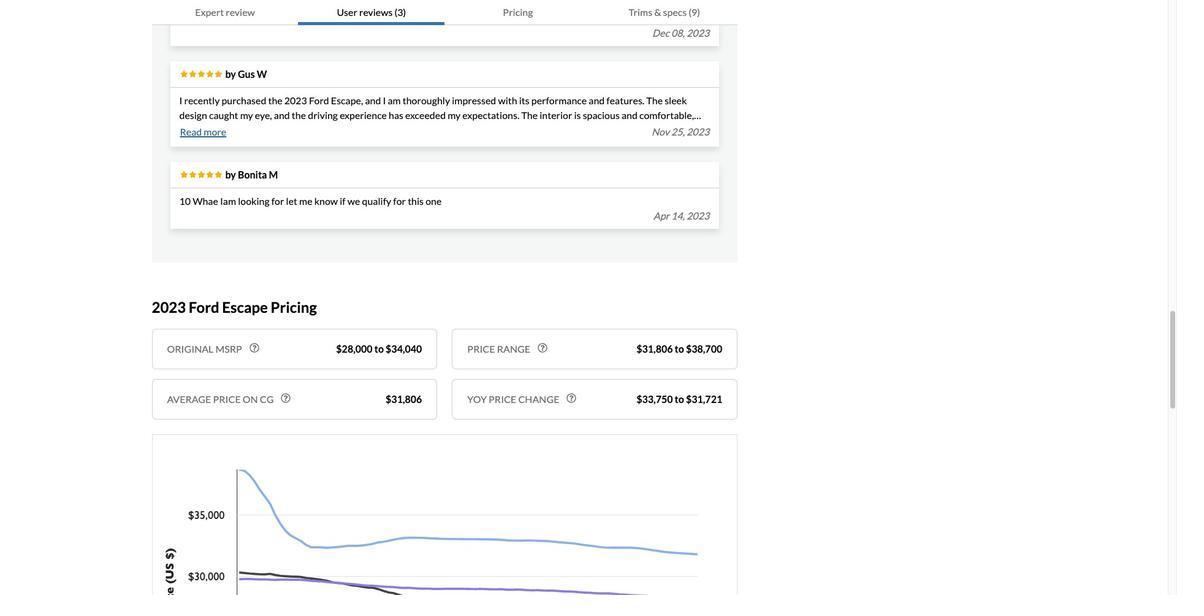 Task type: vqa. For each thing, say whether or not it's contained in the screenshot.
Cars?
no



Task type: describe. For each thing, give the bounding box(es) containing it.
1 for from the left
[[272, 195, 284, 206]]

never
[[289, 12, 314, 24]]

question circle image for average price on cg
[[281, 393, 291, 403]]

reviews
[[359, 6, 393, 18]]

cg
[[260, 393, 274, 405]]

(3)
[[395, 6, 406, 18]]

pricing inside tab
[[503, 6, 533, 18]]

$31,806 to $38,700
[[637, 343, 723, 354]]

serious
[[340, 12, 372, 24]]

14,
[[672, 210, 685, 221]]

read more button
[[179, 122, 227, 141]]

review
[[226, 6, 255, 18]]

2023 left ford
[[152, 298, 186, 316]]

$28,000
[[336, 343, 373, 354]]

whae
[[193, 195, 218, 206]]

$28,000 to $34,040
[[336, 343, 422, 354]]

25,
[[672, 126, 685, 137]]

nov
[[652, 126, 670, 137]]

bonita
[[238, 168, 267, 180]]

$31,721
[[686, 393, 723, 405]]

yoy price change
[[468, 393, 560, 405]]

one
[[426, 195, 442, 206]]

range
[[497, 343, 531, 354]]

escape
[[222, 298, 268, 316]]

pricing tab
[[445, 0, 592, 25]]

yoy
[[468, 393, 487, 405]]

iam
[[220, 195, 236, 206]]

nov 25, 2023
[[652, 126, 710, 137]]

average price on cg
[[167, 393, 274, 405]]

2023 inside 10 whae iam looking for let me know if we qualify for this one apr 14, 2023
[[687, 210, 710, 221]]

price for on
[[213, 393, 241, 405]]

a
[[333, 12, 338, 24]]

and
[[271, 12, 287, 24]]

user reviews (3) tab
[[298, 0, 445, 25]]

w
[[257, 68, 267, 79]]

tab list containing expert review
[[152, 0, 738, 25]]

(9)
[[689, 6, 701, 18]]

i've owned 3 escapes and never had a   serious problem. dec 08, 2023
[[179, 12, 710, 38]]

by for by gus w
[[225, 68, 236, 79]]

2023 ford escape pricing
[[152, 298, 317, 316]]

to for $33,750
[[675, 393, 685, 405]]

average
[[167, 393, 211, 405]]

problem.
[[374, 12, 412, 24]]

change
[[519, 393, 560, 405]]

read
[[180, 126, 202, 137]]

expert
[[195, 6, 224, 18]]

by for by bonita m
[[225, 168, 236, 180]]

2023 inside the i've owned 3 escapes and never had a   serious problem. dec 08, 2023
[[687, 27, 710, 38]]



Task type: locate. For each thing, give the bounding box(es) containing it.
to for $28,000
[[375, 343, 384, 354]]

trims & specs (9) tab
[[592, 0, 738, 25]]

$31,806
[[637, 343, 673, 354], [386, 393, 422, 405]]

price
[[468, 343, 495, 354]]

for left this
[[393, 195, 406, 206]]

price right the "yoy"
[[489, 393, 517, 405]]

08,
[[672, 27, 685, 38]]

0 vertical spatial $31,806
[[637, 343, 673, 354]]

question circle image for original msrp
[[250, 343, 259, 353]]

0 horizontal spatial question circle image
[[281, 393, 291, 403]]

3
[[227, 12, 233, 24]]

$31,806 left $38,700
[[637, 343, 673, 354]]

specs
[[664, 6, 687, 18]]

0 horizontal spatial $31,806
[[386, 393, 422, 405]]

pricing
[[503, 6, 533, 18], [271, 298, 317, 316]]

to right $28,000
[[375, 343, 384, 354]]

question circle image
[[281, 393, 291, 403], [567, 393, 577, 403]]

more
[[204, 126, 227, 137]]

0 vertical spatial pricing
[[503, 6, 533, 18]]

2023 right 25,
[[687, 126, 710, 137]]

&
[[655, 6, 662, 18]]

by left gus
[[225, 68, 236, 79]]

for
[[272, 195, 284, 206], [393, 195, 406, 206]]

1 horizontal spatial $31,806
[[637, 343, 673, 354]]

1 question circle image from the left
[[281, 393, 291, 403]]

2 question circle image from the left
[[567, 393, 577, 403]]

$38,700
[[686, 343, 723, 354]]

$34,040
[[386, 343, 422, 354]]

1 horizontal spatial price
[[489, 393, 517, 405]]

2 by from the top
[[225, 168, 236, 180]]

i've
[[179, 12, 195, 24]]

question circle image for price range
[[538, 343, 548, 353]]

2023 right 14,
[[687, 210, 710, 221]]

tab list
[[152, 0, 738, 25]]

question circle image right range
[[538, 343, 548, 353]]

price for change
[[489, 393, 517, 405]]

by gus w
[[225, 68, 267, 79]]

this
[[408, 195, 424, 206]]

apr
[[654, 210, 670, 221]]

question circle image right change
[[567, 393, 577, 403]]

1 vertical spatial by
[[225, 168, 236, 180]]

$31,806 for $31,806
[[386, 393, 422, 405]]

looking
[[238, 195, 270, 206]]

gus
[[238, 68, 255, 79]]

1 horizontal spatial question circle image
[[538, 343, 548, 353]]

0 horizontal spatial question circle image
[[250, 343, 259, 353]]

$31,806 down $34,040
[[386, 393, 422, 405]]

expert review
[[195, 6, 255, 18]]

question circle image for yoy price change
[[567, 393, 577, 403]]

original
[[167, 343, 214, 354]]

qualify
[[362, 195, 392, 206]]

we
[[348, 195, 360, 206]]

to
[[375, 343, 384, 354], [675, 343, 685, 354], [675, 393, 685, 405]]

user
[[337, 6, 358, 18]]

know
[[315, 195, 338, 206]]

if
[[340, 195, 346, 206]]

10 whae iam looking for let me know if we qualify for this one apr 14, 2023
[[179, 195, 710, 221]]

0 vertical spatial by
[[225, 68, 236, 79]]

by
[[225, 68, 236, 79], [225, 168, 236, 180]]

me
[[299, 195, 313, 206]]

let
[[286, 195, 298, 206]]

2 question circle image from the left
[[538, 343, 548, 353]]

to left $38,700
[[675, 343, 685, 354]]

1 price from the left
[[213, 393, 241, 405]]

to for $31,806
[[675, 343, 685, 354]]

by bonita m
[[225, 168, 278, 180]]

read more
[[180, 126, 227, 137]]

2 price from the left
[[489, 393, 517, 405]]

1 vertical spatial $31,806
[[386, 393, 422, 405]]

10
[[179, 195, 191, 206]]

owned
[[196, 12, 226, 24]]

trims & specs (9)
[[629, 6, 701, 18]]

escapes
[[235, 12, 269, 24]]

1 by from the top
[[225, 68, 236, 79]]

1 vertical spatial pricing
[[271, 298, 317, 316]]

on
[[243, 393, 258, 405]]

m
[[269, 168, 278, 180]]

trims
[[629, 6, 653, 18]]

1 horizontal spatial question circle image
[[567, 393, 577, 403]]

2 for from the left
[[393, 195, 406, 206]]

0 horizontal spatial for
[[272, 195, 284, 206]]

dec
[[653, 27, 670, 38]]

2023
[[687, 27, 710, 38], [687, 126, 710, 137], [687, 210, 710, 221], [152, 298, 186, 316]]

1 horizontal spatial pricing
[[503, 6, 533, 18]]

price range
[[468, 343, 531, 354]]

price left the 'on'
[[213, 393, 241, 405]]

msrp
[[216, 343, 242, 354]]

2023 right 08,
[[687, 27, 710, 38]]

had
[[315, 12, 331, 24]]

for left let
[[272, 195, 284, 206]]

$33,750
[[637, 393, 673, 405]]

price
[[213, 393, 241, 405], [489, 393, 517, 405]]

ford
[[189, 298, 219, 316]]

0 horizontal spatial pricing
[[271, 298, 317, 316]]

expert review tab
[[152, 0, 298, 25]]

by left bonita
[[225, 168, 236, 180]]

1 horizontal spatial for
[[393, 195, 406, 206]]

1 question circle image from the left
[[250, 343, 259, 353]]

$31,806 for $31,806 to $38,700
[[637, 343, 673, 354]]

question circle image right 'cg'
[[281, 393, 291, 403]]

0 horizontal spatial price
[[213, 393, 241, 405]]

to right $33,750 at right
[[675, 393, 685, 405]]

question circle image right msrp
[[250, 343, 259, 353]]

$33,750 to $31,721
[[637, 393, 723, 405]]

user reviews (3)
[[337, 6, 406, 18]]

original msrp
[[167, 343, 242, 354]]

question circle image
[[250, 343, 259, 353], [538, 343, 548, 353]]



